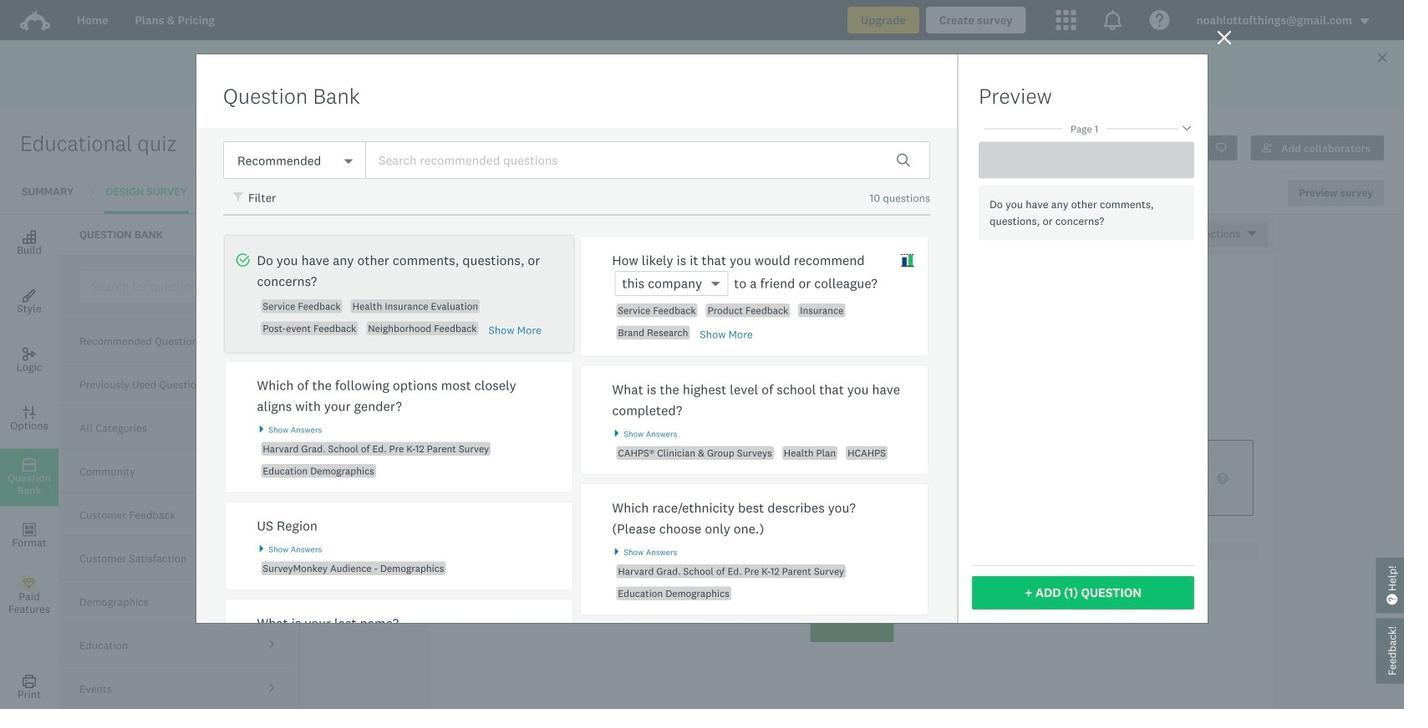 Task type: locate. For each thing, give the bounding box(es) containing it.
0 vertical spatial icon   xjtfe image
[[233, 192, 245, 204]]

1 horizontal spatial icon   xjtfe image
[[901, 253, 915, 268]]

products icon image
[[1057, 10, 1077, 30], [1103, 10, 1123, 30]]

1 horizontal spatial products icon image
[[1103, 10, 1123, 30]]

surveymonkey logo image
[[20, 10, 50, 31]]

0 horizontal spatial products icon image
[[1057, 10, 1077, 30]]

icon   xjtfe image
[[233, 192, 245, 204], [901, 253, 915, 268]]

0 horizontal spatial icon   xjtfe image
[[233, 192, 245, 204]]

Search recommended questions text field
[[365, 141, 931, 179]]

1 vertical spatial icon   xjtfe image
[[901, 253, 915, 268]]



Task type: vqa. For each thing, say whether or not it's contained in the screenshot.
icon   XJTfE
yes



Task type: describe. For each thing, give the bounding box(es) containing it.
2 products icon image from the left
[[1103, 10, 1123, 30]]

help icon image
[[1150, 10, 1170, 30]]

rewards image
[[410, 57, 471, 90]]

1 products icon image from the left
[[1057, 10, 1077, 30]]

Search for questions text field
[[79, 270, 292, 303]]



